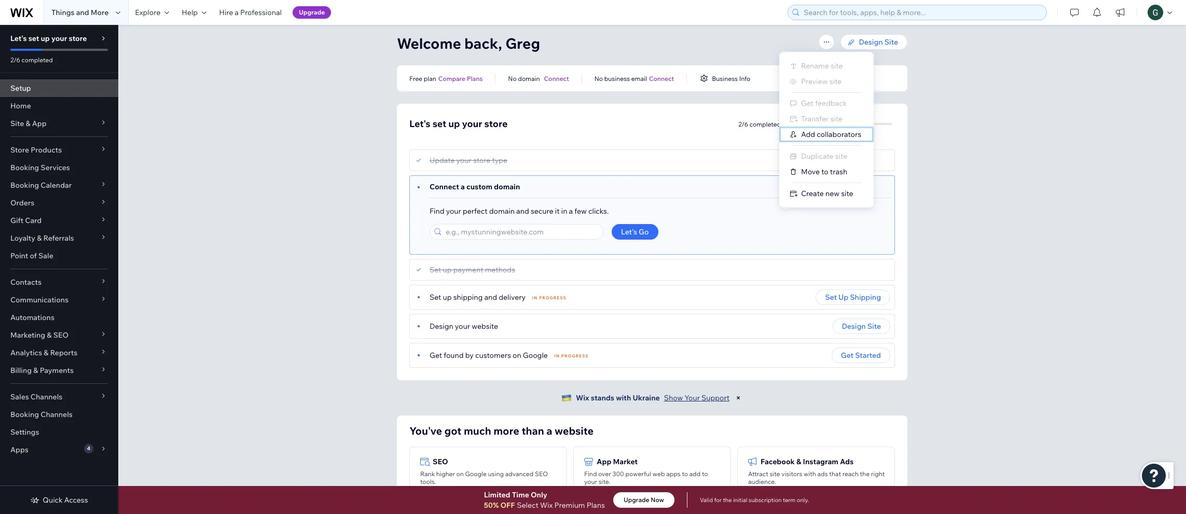 Task type: describe. For each thing, give the bounding box(es) containing it.
few
[[575, 207, 587, 216]]

perfect
[[463, 207, 488, 216]]

& for analytics
[[44, 348, 49, 358]]

find for find your perfect domain and secure it in a few clicks.
[[430, 207, 445, 216]]

stands
[[591, 394, 615, 403]]

1 horizontal spatial completed
[[750, 120, 781, 128]]

on inside rank higher on google using advanced seo tools.
[[457, 470, 464, 478]]

design site link
[[841, 34, 908, 50]]

your up update your store type
[[462, 118, 483, 130]]

channels for sales channels
[[31, 392, 62, 402]]

store products button
[[0, 141, 118, 159]]

shipping
[[850, 293, 881, 302]]

set up shipping
[[826, 293, 881, 302]]

go
[[639, 227, 649, 237]]

your left perfect on the top left
[[446, 207, 461, 216]]

get for get started
[[841, 351, 854, 360]]

sidebar element
[[0, 25, 118, 514]]

let's set up your store inside 'sidebar' element
[[10, 34, 87, 43]]

add collaborators
[[802, 130, 862, 139]]

design up the found
[[430, 322, 454, 331]]

you've
[[410, 425, 442, 438]]

select
[[517, 501, 539, 510]]

store
[[10, 145, 29, 155]]

business info button
[[700, 74, 751, 83]]

loyalty & referrals button
[[0, 229, 118, 247]]

professional
[[240, 8, 282, 17]]

premium
[[555, 501, 585, 510]]

move to trash
[[802, 167, 848, 177]]

store inside 'sidebar' element
[[69, 34, 87, 43]]

compare plans link
[[439, 74, 483, 83]]

move to trash button
[[780, 164, 874, 180]]

hire a professional link
[[213, 0, 288, 25]]

valid
[[700, 497, 713, 504]]

booking for booking calendar
[[10, 181, 39, 190]]

connect link for no business email connect
[[649, 74, 674, 83]]

a right hire
[[235, 8, 239, 17]]

menu containing rename site
[[780, 58, 874, 201]]

web
[[653, 470, 665, 478]]

payments
[[40, 366, 74, 375]]

0 horizontal spatial the
[[723, 497, 732, 504]]

get for get feedback
[[802, 99, 814, 108]]

marketing
[[10, 331, 45, 340]]

get for get found by customers on google
[[430, 351, 442, 360]]

referrals
[[43, 234, 74, 243]]

1 horizontal spatial set
[[433, 118, 447, 130]]

get feedback
[[802, 99, 847, 108]]

methods
[[485, 265, 515, 275]]

300
[[613, 470, 624, 478]]

transfer
[[802, 114, 829, 124]]

1 vertical spatial seo
[[433, 457, 448, 467]]

free
[[410, 74, 423, 82]]

up
[[839, 293, 849, 302]]

business info
[[712, 74, 751, 82]]

higher
[[437, 470, 455, 478]]

completed inside 'sidebar' element
[[22, 56, 53, 64]]

google inside rank higher on google using advanced seo tools.
[[465, 470, 487, 478]]

0 vertical spatial with
[[616, 394, 631, 403]]

e.g., mystunningwebsite.com field
[[443, 225, 600, 239]]

move
[[802, 167, 820, 177]]

find for find over 300 powerful web apps to add to your site.
[[585, 470, 597, 478]]

plans inside "limited time only 50% off select wix premium plans"
[[587, 501, 605, 510]]

wix inside "limited time only 50% off select wix premium plans"
[[540, 501, 553, 510]]

sale
[[38, 251, 53, 261]]

billing
[[10, 366, 32, 375]]

type
[[492, 156, 508, 165]]

& for loyalty
[[37, 234, 42, 243]]

billing & payments
[[10, 366, 74, 375]]

point of sale
[[10, 251, 53, 261]]

design site button
[[833, 319, 891, 334]]

site inside 'button'
[[842, 189, 854, 198]]

hire
[[219, 8, 233, 17]]

things and more
[[51, 8, 109, 17]]

preview site
[[802, 77, 842, 86]]

1 horizontal spatial to
[[702, 470, 708, 478]]

0 horizontal spatial to
[[682, 470, 688, 478]]

booking for booking channels
[[10, 410, 39, 419]]

quick access
[[43, 496, 88, 505]]

connect a custom domain
[[430, 182, 520, 192]]

domain for custom
[[494, 182, 520, 192]]

powerful
[[626, 470, 652, 478]]

in for set up shipping and delivery
[[532, 295, 538, 301]]

1 vertical spatial let's set up your store
[[410, 118, 508, 130]]

set up shipping and delivery
[[430, 293, 526, 302]]

attract site visitors with ads that reach the right audience.
[[749, 470, 885, 486]]

by
[[466, 351, 474, 360]]

site.
[[599, 478, 611, 486]]

in progress for get found by customers on google
[[555, 354, 589, 359]]

plan
[[424, 74, 436, 82]]

booking for booking services
[[10, 163, 39, 172]]

welcome back, greg
[[397, 34, 541, 52]]

1 horizontal spatial on
[[513, 351, 522, 360]]

settings link
[[0, 424, 118, 441]]

a left custom
[[461, 182, 465, 192]]

loyalty & referrals
[[10, 234, 74, 243]]

let's inside 'sidebar' element
[[10, 34, 27, 43]]

no for no domain
[[508, 74, 517, 82]]

collaborators
[[817, 130, 862, 139]]

ads
[[818, 470, 828, 478]]

site for preview site
[[830, 77, 842, 86]]

duplicate site button
[[780, 148, 874, 164]]

info
[[740, 74, 751, 82]]

connect link for no domain connect
[[544, 74, 569, 83]]

1 vertical spatial app
[[597, 457, 612, 467]]

& for facebook
[[797, 457, 802, 467]]

design inside design site link
[[859, 37, 883, 47]]

1 horizontal spatial connect
[[544, 74, 569, 82]]

your down shipping
[[455, 322, 470, 331]]

payment
[[454, 265, 484, 275]]

update your store type
[[430, 156, 508, 165]]

store products
[[10, 145, 62, 155]]

set for set up shipping and delivery
[[430, 293, 441, 302]]

show your support button
[[664, 394, 730, 403]]

home
[[10, 101, 31, 111]]

reach
[[843, 470, 859, 478]]

seo inside rank higher on google using advanced seo tools.
[[535, 470, 548, 478]]

with inside attract site visitors with ads that reach the right audience.
[[804, 470, 817, 478]]

1 vertical spatial store
[[485, 118, 508, 130]]

found
[[444, 351, 464, 360]]

let's go button
[[612, 224, 659, 240]]

booking services
[[10, 163, 70, 172]]

0 vertical spatial design site
[[859, 37, 899, 47]]

let's inside button
[[621, 227, 637, 237]]

apps
[[667, 470, 681, 478]]

rank higher on google using advanced seo tools.
[[420, 470, 548, 486]]

communications
[[10, 295, 69, 305]]

the inside attract site visitors with ads that reach the right audience.
[[860, 470, 870, 478]]

0 vertical spatial wix
[[576, 394, 590, 403]]

site inside dropdown button
[[10, 119, 24, 128]]

card
[[25, 216, 42, 225]]

rename site
[[802, 61, 843, 71]]

seo inside dropdown button
[[53, 331, 69, 340]]

email
[[632, 74, 647, 82]]

wix stands with ukraine show your support
[[576, 394, 730, 403]]

get feedback button
[[780, 96, 874, 111]]

of
[[30, 251, 37, 261]]

sales
[[10, 392, 29, 402]]

up inside 'sidebar' element
[[41, 34, 50, 43]]

automations link
[[0, 309, 118, 327]]

up left payment
[[443, 265, 452, 275]]

quick
[[43, 496, 63, 505]]

calendar
[[41, 181, 72, 190]]

2/6 completed inside 'sidebar' element
[[10, 56, 53, 64]]

got
[[445, 425, 462, 438]]

set up shipping button
[[816, 290, 891, 305]]

your inside the "find over 300 powerful web apps to add to your site."
[[585, 478, 598, 486]]



Task type: vqa. For each thing, say whether or not it's contained in the screenshot.
leftmost 1
no



Task type: locate. For each thing, give the bounding box(es) containing it.
site for transfer site
[[831, 114, 843, 124]]

attract
[[749, 470, 769, 478]]

site
[[831, 61, 843, 71], [830, 77, 842, 86], [831, 114, 843, 124], [836, 152, 848, 161], [842, 189, 854, 198], [770, 470, 781, 478]]

progress for set up shipping and delivery
[[539, 295, 567, 301]]

communications button
[[0, 291, 118, 309]]

& up analytics & reports
[[47, 331, 52, 340]]

up up the update
[[449, 118, 460, 130]]

completed up the setup
[[22, 56, 53, 64]]

plans right compare
[[467, 74, 483, 82]]

design down set up shipping
[[842, 322, 866, 331]]

0 vertical spatial on
[[513, 351, 522, 360]]

site down rename site button
[[830, 77, 842, 86]]

1 vertical spatial on
[[457, 470, 464, 478]]

0 vertical spatial in progress
[[532, 295, 567, 301]]

get inside button
[[802, 99, 814, 108]]

0 horizontal spatial connect link
[[544, 74, 569, 83]]

1 horizontal spatial website
[[555, 425, 594, 438]]

explore
[[135, 8, 161, 17]]

analytics & reports
[[10, 348, 77, 358]]

1 horizontal spatial seo
[[433, 457, 448, 467]]

in
[[562, 207, 568, 216]]

domain for perfect
[[489, 207, 515, 216]]

0 vertical spatial seo
[[53, 331, 69, 340]]

1 horizontal spatial upgrade
[[624, 496, 650, 504]]

booking up the "orders"
[[10, 181, 39, 190]]

the left right
[[860, 470, 870, 478]]

to left trash in the top of the page
[[822, 167, 829, 177]]

rename
[[802, 61, 829, 71]]

let's up the update
[[410, 118, 431, 130]]

store up type
[[485, 118, 508, 130]]

1 vertical spatial let's
[[410, 118, 431, 130]]

2 vertical spatial store
[[473, 156, 491, 165]]

valid for the initial subscription term only.
[[700, 497, 809, 504]]

1 vertical spatial upgrade
[[624, 496, 650, 504]]

get inside button
[[841, 351, 854, 360]]

site right new
[[842, 189, 854, 198]]

site for attract site visitors with ads that reach the right audience.
[[770, 470, 781, 478]]

and left delivery
[[485, 293, 497, 302]]

upgrade for upgrade now
[[624, 496, 650, 504]]

upgrade left the now
[[624, 496, 650, 504]]

0 vertical spatial plans
[[467, 74, 483, 82]]

site down home
[[10, 119, 24, 128]]

on right customers
[[513, 351, 522, 360]]

subscription
[[749, 497, 782, 504]]

2 horizontal spatial get
[[841, 351, 854, 360]]

google left using
[[465, 470, 487, 478]]

up
[[41, 34, 50, 43], [449, 118, 460, 130], [443, 265, 452, 275], [443, 293, 452, 302]]

off
[[501, 501, 515, 510]]

the right for
[[723, 497, 732, 504]]

& for site
[[26, 119, 30, 128]]

1 vertical spatial google
[[465, 470, 487, 478]]

3 booking from the top
[[10, 410, 39, 419]]

2/6 completed up the setup
[[10, 56, 53, 64]]

in for get found by customers on google
[[555, 354, 560, 359]]

0 horizontal spatial set
[[28, 34, 39, 43]]

set left shipping
[[430, 293, 441, 302]]

site up collaborators
[[831, 114, 843, 124]]

booking channels
[[10, 410, 73, 419]]

2 horizontal spatial to
[[822, 167, 829, 177]]

let's up the setup
[[10, 34, 27, 43]]

contacts
[[10, 278, 42, 287]]

billing & payments button
[[0, 362, 118, 379]]

your right the update
[[457, 156, 472, 165]]

gift card
[[10, 216, 42, 225]]

1 vertical spatial site
[[10, 119, 24, 128]]

help button
[[176, 0, 213, 25]]

2 vertical spatial and
[[485, 293, 497, 302]]

booking
[[10, 163, 39, 172], [10, 181, 39, 190], [10, 410, 39, 419]]

1 vertical spatial design site
[[842, 322, 881, 331]]

channels inside popup button
[[31, 392, 62, 402]]

0 horizontal spatial and
[[76, 8, 89, 17]]

up up setup link
[[41, 34, 50, 43]]

app up over
[[597, 457, 612, 467]]

channels up booking channels
[[31, 392, 62, 402]]

& inside dropdown button
[[47, 331, 52, 340]]

marketing & seo
[[10, 331, 69, 340]]

1 vertical spatial website
[[555, 425, 594, 438]]

business
[[712, 74, 738, 82]]

2/6 up the setup
[[10, 56, 20, 64]]

find inside the "find over 300 powerful web apps to add to your site."
[[585, 470, 597, 478]]

create
[[802, 189, 824, 198]]

your
[[685, 394, 700, 403]]

new
[[826, 189, 840, 198]]

let's set up your store up update your store type
[[410, 118, 508, 130]]

channels for booking channels
[[41, 410, 73, 419]]

seo
[[53, 331, 69, 340], [433, 457, 448, 467], [535, 470, 548, 478]]

website up get found by customers on google
[[472, 322, 498, 331]]

0 horizontal spatial no
[[508, 74, 517, 82]]

marketing & seo button
[[0, 327, 118, 344]]

with right stands on the bottom
[[616, 394, 631, 403]]

for
[[715, 497, 722, 504]]

your down things
[[51, 34, 67, 43]]

0 vertical spatial 2/6 completed
[[10, 56, 53, 64]]

set for set up shipping
[[826, 293, 837, 302]]

now
[[651, 496, 664, 504]]

& inside popup button
[[44, 348, 49, 358]]

0 horizontal spatial 2/6 completed
[[10, 56, 53, 64]]

& down home
[[26, 119, 30, 128]]

0 horizontal spatial with
[[616, 394, 631, 403]]

it
[[555, 207, 560, 216]]

add
[[802, 130, 816, 139]]

1 horizontal spatial and
[[485, 293, 497, 302]]

on right higher at left
[[457, 470, 464, 478]]

0 vertical spatial and
[[76, 8, 89, 17]]

1 horizontal spatial get
[[802, 99, 814, 108]]

website right the than
[[555, 425, 594, 438]]

transfer site button
[[780, 111, 874, 127]]

1 horizontal spatial the
[[860, 470, 870, 478]]

let's go
[[621, 227, 649, 237]]

2 horizontal spatial site
[[885, 37, 899, 47]]

site up preview site button at the right
[[831, 61, 843, 71]]

store down things and more
[[69, 34, 87, 43]]

2 connect link from the left
[[649, 74, 674, 83]]

1 vertical spatial channels
[[41, 410, 73, 419]]

& up visitors
[[797, 457, 802, 467]]

domain up find your perfect domain and secure it in a few clicks.
[[494, 182, 520, 192]]

0 vertical spatial google
[[523, 351, 548, 360]]

0 horizontal spatial upgrade
[[299, 8, 325, 16]]

wix
[[576, 394, 590, 403], [540, 501, 553, 510]]

0 horizontal spatial in
[[532, 295, 538, 301]]

get left "started"
[[841, 351, 854, 360]]

site down facebook
[[770, 470, 781, 478]]

0 horizontal spatial wix
[[540, 501, 553, 510]]

quick access button
[[30, 496, 88, 505]]

1 horizontal spatial let's set up your store
[[410, 118, 508, 130]]

0 vertical spatial progress
[[539, 295, 567, 301]]

set inside 'sidebar' element
[[28, 34, 39, 43]]

2 vertical spatial site
[[868, 322, 881, 331]]

let's left the go
[[621, 227, 637, 237]]

1 vertical spatial set
[[433, 118, 447, 130]]

site for rename site
[[831, 61, 843, 71]]

get up transfer
[[802, 99, 814, 108]]

1 no from the left
[[508, 74, 517, 82]]

create new site button
[[780, 186, 874, 201]]

booking down store
[[10, 163, 39, 172]]

hire a professional
[[219, 8, 282, 17]]

1 horizontal spatial let's
[[410, 118, 431, 130]]

seo up only
[[535, 470, 548, 478]]

add collaborators button
[[780, 127, 874, 142]]

0 horizontal spatial completed
[[22, 56, 53, 64]]

no
[[508, 74, 517, 82], [595, 74, 603, 82]]

started
[[856, 351, 881, 360]]

2 horizontal spatial seo
[[535, 470, 548, 478]]

set up the setup
[[28, 34, 39, 43]]

welcome
[[397, 34, 461, 52]]

find left over
[[585, 470, 597, 478]]

to right add
[[702, 470, 708, 478]]

orders
[[10, 198, 34, 208]]

site up "started"
[[868, 322, 881, 331]]

& inside popup button
[[37, 234, 42, 243]]

1 vertical spatial plans
[[587, 501, 605, 510]]

no for no business email
[[595, 74, 603, 82]]

channels up settings link
[[41, 410, 73, 419]]

booking inside 'dropdown button'
[[10, 181, 39, 190]]

1 vertical spatial 2/6
[[739, 120, 749, 128]]

wix down only
[[540, 501, 553, 510]]

Search for tools, apps, help & more... field
[[801, 5, 1044, 20]]

& right loyalty
[[37, 234, 42, 243]]

seo down automations link
[[53, 331, 69, 340]]

2/6 completed down info
[[739, 120, 781, 128]]

site & app button
[[0, 115, 118, 132]]

0 horizontal spatial site
[[10, 119, 24, 128]]

no down the greg
[[508, 74, 517, 82]]

0 vertical spatial set
[[28, 34, 39, 43]]

1 horizontal spatial plans
[[587, 501, 605, 510]]

wix left stands on the bottom
[[576, 394, 590, 403]]

site for duplicate site
[[836, 152, 848, 161]]

gift
[[10, 216, 23, 225]]

back,
[[465, 34, 502, 52]]

upgrade now button
[[614, 493, 675, 508]]

rank
[[420, 470, 435, 478]]

set left "up"
[[826, 293, 837, 302]]

ads
[[840, 457, 854, 467]]

upgrade for upgrade
[[299, 8, 325, 16]]

0 horizontal spatial connect
[[430, 182, 459, 192]]

get left the found
[[430, 351, 442, 360]]

booking up settings
[[10, 410, 39, 419]]

1 vertical spatial in
[[555, 354, 560, 359]]

0 horizontal spatial find
[[430, 207, 445, 216]]

0 horizontal spatial plans
[[467, 74, 483, 82]]

0 horizontal spatial google
[[465, 470, 487, 478]]

get found by customers on google
[[430, 351, 548, 360]]

create new site
[[802, 189, 854, 198]]

home link
[[0, 97, 118, 115]]

store
[[69, 34, 87, 43], [485, 118, 508, 130], [473, 156, 491, 165]]

menu
[[780, 58, 874, 201]]

to left add
[[682, 470, 688, 478]]

site up trash in the top of the page
[[836, 152, 848, 161]]

1 vertical spatial domain
[[494, 182, 520, 192]]

preview site button
[[780, 74, 874, 89]]

to inside the move to trash "button"
[[822, 167, 829, 177]]

clicks.
[[589, 207, 609, 216]]

app down home link
[[32, 119, 47, 128]]

set for set up payment methods
[[430, 265, 441, 275]]

and left more
[[76, 8, 89, 17]]

your left site.
[[585, 478, 598, 486]]

1 vertical spatial find
[[585, 470, 597, 478]]

0 horizontal spatial website
[[472, 322, 498, 331]]

0 vertical spatial upgrade
[[299, 8, 325, 16]]

1 vertical spatial wix
[[540, 501, 553, 510]]

1 booking from the top
[[10, 163, 39, 172]]

1 horizontal spatial with
[[804, 470, 817, 478]]

loyalty
[[10, 234, 35, 243]]

and left secure
[[517, 207, 529, 216]]

0 vertical spatial in
[[532, 295, 538, 301]]

2 horizontal spatial and
[[517, 207, 529, 216]]

find left perfect on the top left
[[430, 207, 445, 216]]

site inside button
[[830, 77, 842, 86]]

0 vertical spatial the
[[860, 470, 870, 478]]

1 horizontal spatial google
[[523, 351, 548, 360]]

set up the update
[[433, 118, 447, 130]]

more
[[91, 8, 109, 17]]

2 horizontal spatial let's
[[621, 227, 637, 237]]

let's set up your store down things
[[10, 34, 87, 43]]

setup link
[[0, 79, 118, 97]]

connect
[[544, 74, 569, 82], [649, 74, 674, 82], [430, 182, 459, 192]]

up left shipping
[[443, 293, 452, 302]]

1 horizontal spatial 2/6 completed
[[739, 120, 781, 128]]

set left payment
[[430, 265, 441, 275]]

design up rename site button
[[859, 37, 883, 47]]

set inside "button"
[[826, 293, 837, 302]]

1 vertical spatial 2/6 completed
[[739, 120, 781, 128]]

& left reports on the bottom left of page
[[44, 348, 49, 358]]

products
[[31, 145, 62, 155]]

2 booking from the top
[[10, 181, 39, 190]]

design site inside button
[[842, 322, 881, 331]]

completed left transfer
[[750, 120, 781, 128]]

help
[[182, 8, 198, 17]]

2 no from the left
[[595, 74, 603, 82]]

0 vertical spatial domain
[[518, 74, 540, 82]]

trash
[[831, 167, 848, 177]]

connect link
[[544, 74, 569, 83], [649, 74, 674, 83]]

in
[[532, 295, 538, 301], [555, 354, 560, 359]]

0 vertical spatial website
[[472, 322, 498, 331]]

0 vertical spatial app
[[32, 119, 47, 128]]

your inside 'sidebar' element
[[51, 34, 67, 43]]

2 vertical spatial seo
[[535, 470, 548, 478]]

google
[[523, 351, 548, 360], [465, 470, 487, 478]]

business
[[605, 74, 630, 82]]

site inside attract site visitors with ads that reach the right audience.
[[770, 470, 781, 478]]

no left business
[[595, 74, 603, 82]]

0 vertical spatial let's
[[10, 34, 27, 43]]

store left type
[[473, 156, 491, 165]]

booking services link
[[0, 159, 118, 177]]

design
[[859, 37, 883, 47], [430, 322, 454, 331], [842, 322, 866, 331]]

2 vertical spatial booking
[[10, 410, 39, 419]]

0 horizontal spatial let's
[[10, 34, 27, 43]]

1 horizontal spatial connect link
[[649, 74, 674, 83]]

seo up higher at left
[[433, 457, 448, 467]]

1 vertical spatial booking
[[10, 181, 39, 190]]

apps
[[10, 445, 28, 455]]

over
[[599, 470, 611, 478]]

domain down the greg
[[518, 74, 540, 82]]

& right billing
[[33, 366, 38, 375]]

1 horizontal spatial 2/6
[[739, 120, 749, 128]]

2 horizontal spatial connect
[[649, 74, 674, 82]]

1 vertical spatial with
[[804, 470, 817, 478]]

2/6 inside 'sidebar' element
[[10, 56, 20, 64]]

progress for get found by customers on google
[[562, 354, 589, 359]]

app inside dropdown button
[[32, 119, 47, 128]]

domain right perfect on the top left
[[489, 207, 515, 216]]

2 vertical spatial domain
[[489, 207, 515, 216]]

upgrade right the professional
[[299, 8, 325, 16]]

site down search for tools, apps, help & more... field
[[885, 37, 899, 47]]

& for marketing
[[47, 331, 52, 340]]

booking channels link
[[0, 406, 118, 424]]

2/6 down info
[[739, 120, 749, 128]]

0 vertical spatial 2/6
[[10, 56, 20, 64]]

0 vertical spatial site
[[885, 37, 899, 47]]

instagram
[[803, 457, 839, 467]]

google right customers
[[523, 351, 548, 360]]

0 horizontal spatial seo
[[53, 331, 69, 340]]

only
[[531, 491, 548, 500]]

0 vertical spatial channels
[[31, 392, 62, 402]]

a right in
[[569, 207, 573, 216]]

a right the than
[[547, 425, 553, 438]]

& for billing
[[33, 366, 38, 375]]

sales channels
[[10, 392, 62, 402]]

design inside design site button
[[842, 322, 866, 331]]

site inside button
[[868, 322, 881, 331]]

1 vertical spatial progress
[[562, 354, 589, 359]]

plans down site.
[[587, 501, 605, 510]]

1 connect link from the left
[[544, 74, 569, 83]]

1 vertical spatial in progress
[[555, 354, 589, 359]]

contacts button
[[0, 274, 118, 291]]

0 vertical spatial let's set up your store
[[10, 34, 87, 43]]

1 horizontal spatial find
[[585, 470, 597, 478]]

free plan compare plans
[[410, 74, 483, 82]]

than
[[522, 425, 544, 438]]

0 vertical spatial find
[[430, 207, 445, 216]]

1 horizontal spatial app
[[597, 457, 612, 467]]

0 horizontal spatial 2/6
[[10, 56, 20, 64]]

site inside button
[[836, 152, 848, 161]]

with down facebook & instagram ads
[[804, 470, 817, 478]]

set
[[430, 265, 441, 275], [430, 293, 441, 302], [826, 293, 837, 302]]

in progress for set up shipping and delivery
[[532, 295, 567, 301]]

duplicate site
[[802, 152, 848, 161]]

access
[[64, 496, 88, 505]]

design site
[[859, 37, 899, 47], [842, 322, 881, 331]]



